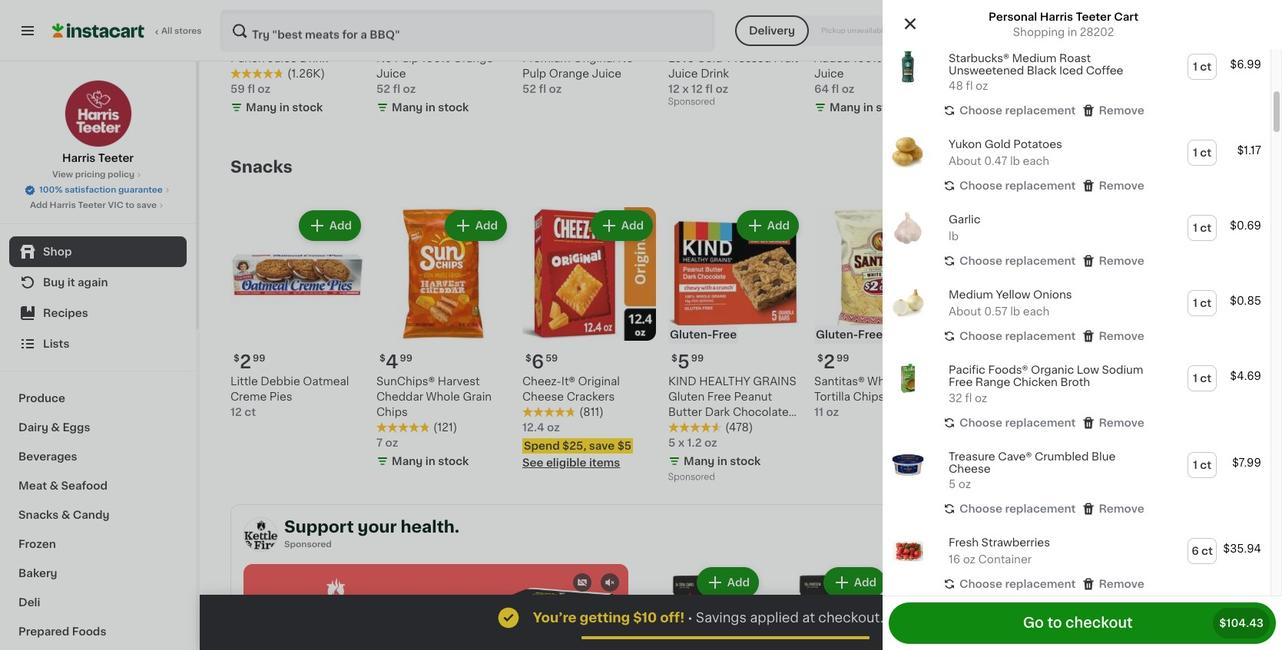 Task type: vqa. For each thing, say whether or not it's contained in the screenshot.
Cake inside the THE CENTRAL MARKET 9" BERRY DELICIOUS CAKE
no



Task type: locate. For each thing, give the bounding box(es) containing it.
2 gluten- from the left
[[816, 330, 858, 340]]

1 punch from the left
[[231, 53, 265, 64]]

teeter up 28202
[[1076, 12, 1112, 22]]

59 up simply
[[983, 15, 996, 24]]

59 down the $ 1 minute maid® fruit punch juice drink
[[231, 84, 245, 94]]

1 remove button from the top
[[1082, 103, 1145, 119]]

candy
[[73, 510, 109, 521]]

choose replacement button down sandwich
[[943, 415, 1076, 431]]

crumbled
[[1035, 452, 1089, 462]]

view for view pricing policy
[[52, 171, 73, 179]]

0 horizontal spatial $ 5 99
[[672, 353, 704, 371]]

3 remove from the top
[[1099, 256, 1145, 267]]

gluten- for 2
[[816, 330, 858, 340]]

1 for treasure cave® crumbled blue cheese
[[1193, 460, 1198, 471]]

$ 4 99 for sunchips®
[[380, 353, 413, 371]]

organic for 3
[[701, 38, 744, 48]]

more
[[1171, 529, 1206, 541]]

6 product group from the top
[[883, 440, 1271, 526]]

stock down (1.26k)
[[292, 102, 323, 113]]

save right $25,
[[589, 441, 615, 452]]

$ up little
[[234, 354, 240, 363]]

cheese inside the cheez-it® original cheese crackers
[[523, 392, 564, 403]]

52
[[377, 84, 390, 94], [523, 84, 536, 94], [961, 99, 974, 110]]

punch inside the $ 1 minute maid® fruit punch juice drink
[[231, 53, 265, 64]]

1 horizontal spatial delivery
[[1054, 25, 1104, 36]]

stock down 3 harris teeter™ original no pulp 100% orange juice 52 fl oz
[[438, 102, 469, 113]]

1 ct button for $4.69
[[1189, 367, 1216, 391]]

about inside medium yellow onions about 0.57 lb each
[[949, 307, 982, 318]]

sponsored badge image
[[669, 98, 715, 107], [669, 474, 715, 482]]

stores
[[174, 27, 202, 35]]

1 horizontal spatial chips
[[853, 392, 885, 403]]

1 horizontal spatial teeter™
[[849, 38, 893, 48]]

1.48
[[1126, 423, 1148, 433]]

2 choose from the top
[[960, 181, 1003, 192]]

original left tropicana® at the left top of page
[[458, 38, 500, 48]]

off!
[[660, 612, 685, 625]]

1 horizontal spatial organic
[[1031, 365, 1074, 376]]

1 sponsored badge image from the top
[[669, 98, 715, 107]]

2 up little
[[240, 353, 251, 371]]

orange for 4
[[549, 68, 589, 79]]

juice inside 3 suja® organic lemon love cold-pressed fruit juice drink 12 x 12 fl oz
[[669, 68, 698, 79]]

1 ct left $4.69 at bottom right
[[1193, 374, 1212, 385]]

orange left premium
[[453, 53, 493, 64]]

$5 inside the spend $20, save $5 see eligible items
[[1202, 441, 1216, 452]]

fruit inside simply lemonade with strawberry fruit juice drink
[[1023, 53, 1047, 64]]

fruit down "lemon"
[[774, 53, 799, 64]]

1 vertical spatial chips
[[377, 407, 408, 418]]

1 vertical spatial peanut
[[734, 392, 772, 403]]

6 1 ct button from the top
[[1189, 453, 1216, 478]]

choose for about 0.57 lb each
[[960, 331, 1003, 342]]

see for 6
[[523, 458, 544, 469]]

0 vertical spatial &
[[51, 423, 60, 433]]

ct left $7.99
[[1201, 460, 1212, 471]]

fruit for 1
[[307, 38, 331, 48]]

sunchips® harvest cheddar whole grain chips
[[377, 376, 492, 418]]

sunchips®
[[377, 376, 435, 387]]

99 up 'kind'
[[691, 354, 704, 363]]

save inside the spend $20, save $5 see eligible items
[[1174, 441, 1199, 452]]

harris teeter
[[62, 153, 134, 164]]

1 ct button left $1.17
[[1189, 141, 1216, 166]]

$ 5 99 for kind
[[672, 353, 704, 371]]

eligible for 6
[[546, 458, 587, 469]]

& inside 'link'
[[50, 481, 58, 492]]

choose replacement button up medium yellow onions button
[[943, 254, 1076, 269]]

$ 5 99 for ritz
[[1110, 353, 1142, 371]]

99 up santitas®
[[837, 354, 850, 363]]

2 $ 4 99 from the left
[[964, 353, 997, 371]]

gluten- for 5
[[670, 330, 712, 340]]

1 horizontal spatial items
[[1173, 458, 1204, 469]]

5 choose replacement button from the top
[[943, 415, 1076, 431]]

delivery
[[1054, 25, 1104, 36], [749, 25, 795, 36]]

1 horizontal spatial $ 2 99
[[818, 353, 850, 371]]

view for view more
[[1135, 529, 1168, 541]]

5 1 ct button from the top
[[1189, 367, 1216, 391]]

choose replacement for 5 oz
[[960, 504, 1076, 515]]

oz inside starbucks® medium roast unsweetened black iced coffee 48 fl oz
[[976, 81, 989, 92]]

$ 2 99
[[234, 353, 265, 371], [818, 353, 850, 371]]

1 choose from the top
[[960, 106, 1003, 116]]

spend $25, save $5 see eligible items
[[523, 441, 632, 469]]

orange down premium
[[549, 68, 589, 79]]

2 horizontal spatial 12
[[692, 84, 703, 94]]

x
[[683, 84, 689, 94], [1117, 423, 1123, 433], [678, 438, 685, 449]]

drink
[[300, 53, 328, 64], [1203, 53, 1231, 64], [701, 68, 729, 79], [961, 68, 989, 79]]

you're
[[533, 612, 577, 625]]

$ for santitas® white corn tortilla chips
[[818, 354, 824, 363]]

0 vertical spatial pulp
[[395, 53, 419, 64]]

0 horizontal spatial 59
[[231, 84, 245, 94]]

1 vertical spatial butter
[[669, 407, 702, 418]]

product group containing treasure cave® crumbled blue cheese
[[883, 440, 1271, 526]]

choose for 5 oz
[[960, 504, 1003, 515]]

pacific foods® organic low sodium free range chicken broth button
[[949, 365, 1153, 389]]

0 horizontal spatial 100%
[[39, 186, 63, 194]]

choose down garlic lb
[[960, 256, 1003, 267]]

1 $ 2 99 from the left
[[234, 353, 265, 371]]

99 inside $ 1 99
[[1125, 15, 1138, 24]]

1 vertical spatial &
[[50, 481, 58, 492]]

spend for 5
[[1108, 441, 1144, 452]]

yukon
[[949, 139, 982, 150]]

0 vertical spatial sponsored badge image
[[669, 98, 715, 107]]

1 eligible from the left
[[546, 458, 587, 469]]

12 inside 'little debbie oatmeal creme pies 12 ct'
[[231, 407, 242, 418]]

no
[[896, 38, 911, 48], [377, 53, 392, 64], [618, 53, 634, 64]]

1 vertical spatial fresh
[[949, 538, 979, 548]]

replacement for 16
[[1005, 579, 1076, 590]]

choose down 0.57
[[960, 331, 1003, 342]]

0 vertical spatial 59
[[983, 15, 996, 24]]

1 each from the top
[[1023, 156, 1050, 167]]

(478)
[[725, 423, 753, 433]]

2 horizontal spatial view
[[1135, 529, 1168, 541]]

100%
[[422, 53, 451, 64], [853, 53, 882, 64], [39, 186, 63, 194]]

original down ritz at the right bottom of the page
[[1107, 392, 1148, 403]]

3 replacement from the top
[[1005, 256, 1076, 267]]

99
[[1125, 15, 1138, 24], [253, 354, 265, 363], [400, 354, 413, 363], [691, 354, 704, 363], [837, 354, 850, 363], [984, 354, 997, 363], [1129, 354, 1142, 363]]

ct for organic
[[1201, 374, 1212, 385]]

0 horizontal spatial delivery
[[749, 25, 795, 36]]

foods®
[[989, 365, 1029, 376]]

lb
[[1010, 156, 1020, 167], [949, 232, 959, 242], [1011, 307, 1021, 318]]

view for view all (50+)
[[1063, 162, 1089, 173]]

1 vertical spatial lb
[[949, 232, 959, 242]]

choose replacement down 0.57
[[960, 331, 1076, 342]]

1 horizontal spatial fresh
[[1130, 376, 1160, 387]]

1 product group from the top
[[883, 42, 1271, 128]]

harris inside harris teeter™ no sugar added 100% apple juice 64 fl oz
[[815, 38, 847, 48]]

2 minute from the left
[[1107, 38, 1144, 48]]

1 horizontal spatial punch
[[1107, 53, 1141, 64]]

fl inside 4 tropicana® pure premium original no pulp orange juice 52 fl oz
[[539, 84, 546, 94]]

peanut inside kind healthy grains gluten free peanut butter dark chocolate healthy snack bars
[[734, 392, 772, 403]]

oz
[[976, 81, 989, 92], [258, 84, 271, 94], [403, 84, 416, 94], [549, 84, 562, 94], [716, 84, 729, 94], [842, 84, 855, 94], [987, 99, 1000, 110], [975, 393, 988, 404], [826, 407, 839, 418], [547, 423, 560, 433], [1151, 423, 1163, 433], [385, 438, 398, 449], [705, 438, 718, 449], [959, 479, 971, 490], [963, 555, 976, 565]]

0 horizontal spatial pulp
[[395, 53, 419, 64]]

$ left 69
[[818, 15, 824, 24]]

juice
[[267, 53, 297, 64], [1050, 53, 1079, 64], [1171, 53, 1200, 64], [377, 68, 406, 79], [592, 68, 622, 79], [669, 68, 698, 79], [815, 68, 844, 79]]

100% satisfaction guarantee button
[[24, 181, 172, 197]]

0 vertical spatial each
[[1023, 156, 1050, 167]]

eligible inside spend $25, save $5 see eligible items
[[546, 458, 587, 469]]

buy
[[43, 277, 65, 288]]

view left all
[[1063, 162, 1089, 173]]

3 choose replacement button from the top
[[943, 254, 1076, 269]]

santitas® white corn tortilla chips 11 oz
[[815, 376, 928, 418]]

1 ct button for $0.69
[[1189, 216, 1216, 241]]

deli link
[[9, 589, 187, 618]]

3 for 3 suja® organic lemon love cold-pressed fruit juice drink 12 x 12 fl oz
[[678, 14, 690, 32]]

0 vertical spatial 6
[[532, 353, 544, 371]]

fruit for lemonade
[[1023, 53, 1047, 64]]

3 product group from the top
[[883, 203, 1271, 278]]

corn
[[902, 376, 928, 387]]

product group containing 3
[[669, 0, 802, 111]]

1 vertical spatial each
[[1023, 307, 1050, 318]]

2 replacement from the top
[[1005, 181, 1076, 192]]

fruit inside minute maid berry punch fruit juice drink
[[1144, 53, 1168, 64]]

5 1 ct from the top
[[1193, 374, 1212, 385]]

4 product group from the top
[[883, 278, 1271, 354]]

1 vertical spatial snacks
[[18, 510, 59, 521]]

0 horizontal spatial 6
[[532, 353, 544, 371]]

6 choose replacement button from the top
[[943, 502, 1076, 517]]

choose replacement button
[[943, 103, 1076, 119], [943, 179, 1076, 194], [943, 254, 1076, 269], [943, 329, 1076, 345], [943, 415, 1076, 431], [943, 502, 1076, 517], [943, 577, 1076, 592]]

punch inside minute maid berry punch fruit juice drink
[[1107, 53, 1141, 64]]

each inside medium yellow onions about 0.57 lb each
[[1023, 307, 1050, 318]]

7 remove button from the top
[[1082, 577, 1145, 592]]

1 spend from the left
[[524, 441, 560, 452]]

crackers inside lance® toasty™ peanut butter sandwich crackers
[[961, 407, 1009, 418]]

1 ct left $1.17
[[1193, 148, 1212, 159]]

garlic image
[[892, 212, 924, 245]]

harris inside 3 harris teeter™ original no pulp 100% orange juice 52 fl oz
[[377, 38, 409, 48]]

replacement up pacific foods® organic low sodium free range chicken broth button
[[1005, 331, 1076, 342]]

$ up pacific
[[964, 354, 970, 363]]

52 inside 3 harris teeter™ original no pulp 100% orange juice 52 fl oz
[[377, 84, 390, 94]]

0 horizontal spatial medium
[[949, 290, 994, 301]]

service type group
[[735, 15, 900, 46]]

1 ct for $7.99
[[1193, 460, 1212, 471]]

delivery inside 'button'
[[749, 25, 795, 36]]

1 choose replacement button from the top
[[943, 103, 1076, 119]]

free up dark
[[708, 392, 731, 403]]

crackers inside the cheez-it® original cheese crackers
[[567, 392, 615, 403]]

view inside 'link'
[[52, 171, 73, 179]]

lb inside garlic lb
[[949, 232, 959, 242]]

0 vertical spatial about
[[949, 156, 982, 167]]

see for 5
[[1107, 458, 1128, 469]]

x down love
[[683, 84, 689, 94]]

stock down (478) on the right of the page
[[730, 456, 761, 467]]

1 horizontal spatial 4
[[532, 14, 544, 32]]

many in stock down 1.2
[[684, 456, 761, 467]]

1 vertical spatial organic
[[1031, 365, 1074, 376]]

1 choose replacement from the top
[[960, 106, 1076, 116]]

items left $7.99
[[1173, 458, 1204, 469]]

ct inside button
[[1202, 546, 1213, 557]]

2 1 ct from the top
[[1193, 148, 1212, 159]]

$ up cheez- in the bottom left of the page
[[526, 354, 532, 363]]

lb inside medium yellow onions about 0.57 lb each
[[1011, 307, 1021, 318]]

fruit inside the $ 1 minute maid® fruit punch juice drink
[[307, 38, 331, 48]]

prepared foods
[[18, 627, 106, 638]]

5 remove from the top
[[1099, 418, 1145, 428]]

add inside add harris teeter vic to save link
[[30, 201, 48, 210]]

starbucks® medium roast unsweetened black iced coffee button
[[949, 52, 1153, 77]]

1 remove from the top
[[1099, 106, 1145, 116]]

teeter™ inside harris teeter™ no sugar added 100% apple juice 64 fl oz
[[849, 38, 893, 48]]

lb for medium
[[1011, 307, 1021, 318]]

99 up little
[[253, 354, 265, 363]]

view left pricing
[[52, 171, 73, 179]]

product group containing garlic
[[883, 203, 1271, 278]]

0 vertical spatial orange
[[453, 53, 493, 64]]

product group
[[883, 42, 1271, 128], [883, 128, 1271, 203], [883, 203, 1271, 278], [883, 278, 1271, 354], [883, 354, 1271, 440], [883, 440, 1271, 526], [883, 526, 1271, 602]]

stock for minute maid® fruit punch juice drink
[[292, 102, 323, 113]]

see inside the spend $20, save $5 see eligible items
[[1107, 458, 1128, 469]]

0 horizontal spatial minute
[[231, 38, 268, 48]]

1 items from the left
[[589, 458, 620, 469]]

0 horizontal spatial 3
[[386, 14, 398, 32]]

0.57
[[985, 307, 1008, 318]]

fruit down "maid"
[[1144, 53, 1168, 64]]

eggs
[[63, 423, 90, 433]]

crackers inside ritz fresh stacks original crackers
[[1151, 392, 1199, 403]]

each down onions
[[1023, 307, 1050, 318]]

$ 4 99 inside product group
[[380, 353, 413, 371]]

choose replacement button up "strawberries" on the bottom
[[943, 502, 1076, 517]]

produce
[[18, 393, 65, 404]]

3 1 ct button from the top
[[1189, 216, 1216, 241]]

1 ct button for $1.17
[[1189, 141, 1216, 166]]

1 replacement from the top
[[1005, 106, 1076, 116]]

each inside the yukon gold potatoes about 0.47 lb each
[[1023, 156, 1050, 167]]

all
[[1092, 162, 1105, 173]]

& right meat
[[50, 481, 58, 492]]

policy
[[108, 171, 135, 179]]

choose up the fresh strawberries button
[[960, 504, 1003, 515]]

7 choose replacement button from the top
[[943, 577, 1076, 592]]

1 horizontal spatial save
[[589, 441, 615, 452]]

cheese inside treasure cave® crumbled blue cheese 5 oz
[[949, 464, 991, 475]]

1 gluten- from the left
[[670, 330, 712, 340]]

no inside 4 tropicana® pure premium original no pulp orange juice 52 fl oz
[[618, 53, 634, 64]]

many for minute maid® fruit punch juice drink
[[246, 102, 277, 113]]

2 items from the left
[[1173, 458, 1204, 469]]

produce link
[[9, 384, 187, 413]]

1 $ 5 99 from the left
[[672, 353, 704, 371]]

onions
[[1034, 290, 1073, 301]]

1 horizontal spatial spend
[[1108, 441, 1144, 452]]

$ up delivery by 11:52am
[[1110, 15, 1116, 24]]

minute inside the $ 1 minute maid® fruit punch juice drink
[[231, 38, 268, 48]]

sponsored badge image down love
[[669, 98, 715, 107]]

0 horizontal spatial 12
[[231, 407, 242, 418]]

0 horizontal spatial $5
[[618, 441, 632, 452]]

items inside spend $25, save $5 see eligible items
[[589, 458, 620, 469]]

you're getting $10 off!
[[533, 612, 685, 625]]

4 for lance® toasty™ peanut butter sandwich crackers
[[970, 353, 982, 371]]

7
[[377, 438, 383, 449]]

fl inside pacific foods® organic low sodium free range chicken broth 32 fl oz
[[965, 393, 972, 404]]

x inside 3 suja® organic lemon love cold-pressed fruit juice drink 12 x 12 fl oz
[[683, 84, 689, 94]]

3 choose replacement from the top
[[960, 256, 1076, 267]]

choose replacement button for about 0.47 lb each
[[943, 179, 1076, 194]]

medium yellow onions button
[[949, 289, 1073, 302]]

x for ritz fresh stacks original crackers
[[1117, 423, 1123, 433]]

4 1 ct from the top
[[1193, 298, 1212, 309]]

2 3 from the left
[[678, 14, 690, 32]]

$ 6 59
[[526, 353, 558, 371]]

7 choose replacement from the top
[[960, 579, 1076, 590]]

1 horizontal spatial see
[[1107, 458, 1128, 469]]

stacks
[[1163, 376, 1199, 387]]

1 see from the left
[[523, 458, 544, 469]]

3 choose from the top
[[960, 256, 1003, 267]]

replacement for organic
[[1005, 418, 1076, 428]]

1 vertical spatial pulp
[[523, 68, 547, 79]]

remove for fresh strawberries 16 oz container
[[1099, 579, 1145, 590]]

1 $ 4 99 from the left
[[380, 353, 413, 371]]

fruit right maid®
[[307, 38, 331, 48]]

0 horizontal spatial organic
[[701, 38, 744, 48]]

choose replacement down sandwich
[[960, 418, 1076, 428]]

2 each from the top
[[1023, 307, 1050, 318]]

0 vertical spatial butter
[[961, 392, 994, 403]]

$ 2 69
[[818, 14, 849, 32]]

teeter inside personal harris teeter cart shopping in 28202
[[1076, 12, 1112, 22]]

1 1 ct from the top
[[1193, 62, 1212, 72]]

drink inside the $ 1 minute maid® fruit punch juice drink
[[300, 53, 328, 64]]

5 up ritz at the right bottom of the page
[[1116, 353, 1128, 371]]

$ 2 99 for little
[[234, 353, 265, 371]]

99 for santitas® white corn tortilla chips
[[837, 354, 850, 363]]

0 horizontal spatial butter
[[669, 407, 702, 418]]

12 down cold-
[[692, 84, 703, 94]]

eligible down $25,
[[546, 458, 587, 469]]

5 replacement from the top
[[1005, 418, 1076, 428]]

oz inside pacific foods® organic low sodium free range chicken broth 32 fl oz
[[975, 393, 988, 404]]

minute left maid®
[[231, 38, 268, 48]]

white
[[868, 376, 899, 387]]

2 horizontal spatial crackers
[[1151, 392, 1199, 403]]

1 horizontal spatial gluten-
[[816, 330, 858, 340]]

many in stock down "(121)"
[[392, 456, 469, 467]]

5 choose replacement from the top
[[960, 418, 1076, 428]]

& inside "link"
[[51, 423, 60, 433]]

free inside kind healthy grains gluten free peanut butter dark chocolate healthy snack bars
[[708, 392, 731, 403]]

choose down container
[[960, 579, 1003, 590]]

2 horizontal spatial 4
[[970, 353, 982, 371]]

sponsored badge image down 5 x 1.2 oz
[[669, 474, 715, 482]]

2 horizontal spatial no
[[896, 38, 911, 48]]

medium yellow onions image
[[892, 288, 924, 320]]

$ up 'kind'
[[672, 354, 678, 363]]

see inside spend $25, save $5 see eligible items
[[523, 458, 544, 469]]

6 choose from the top
[[960, 504, 1003, 515]]

1 $5 from the left
[[618, 441, 632, 452]]

grain
[[463, 392, 492, 403]]

4 choose replacement button from the top
[[943, 329, 1076, 345]]

4 remove from the top
[[1099, 331, 1145, 342]]

chips down cheddar on the left bottom of page
[[377, 407, 408, 418]]

0 vertical spatial to
[[125, 201, 135, 210]]

1 horizontal spatial $ 4 99
[[964, 353, 997, 371]]

2 spend from the left
[[1108, 441, 1144, 452]]

juice inside simply lemonade with strawberry fruit juice drink
[[1050, 53, 1079, 64]]

$ inside $ 2 69
[[818, 15, 824, 24]]

ct for 16
[[1202, 546, 1213, 557]]

1 ct left the $0.69
[[1193, 223, 1212, 234]]

1 ct button left $7.99
[[1189, 453, 1216, 478]]

$104.43
[[1220, 619, 1264, 629]]

stock for sunchips® harvest cheddar whole grain chips
[[438, 456, 469, 467]]

product group containing starbucks® medium roast unsweetened black iced coffee
[[883, 42, 1271, 128]]

2 $ 5 99 from the left
[[1110, 353, 1142, 371]]

replacement down treasure cave® crumbled blue cheese 5 oz on the right of the page
[[1005, 504, 1076, 515]]

2 vertical spatial lb
[[1011, 307, 1021, 318]]

0 horizontal spatial chips
[[377, 407, 408, 418]]

eligible for 5
[[1130, 458, 1171, 469]]

fl
[[966, 81, 973, 92], [248, 84, 255, 94], [393, 84, 400, 94], [539, 84, 546, 94], [706, 84, 713, 94], [832, 84, 839, 94], [977, 99, 984, 110], [965, 393, 972, 404]]

pacific foods® organic low sodium free range chicken broth 32 fl oz
[[949, 365, 1144, 404]]

4 replacement from the top
[[1005, 331, 1076, 342]]

$5 right $20,
[[1202, 441, 1216, 452]]

gluten-free for 2
[[816, 330, 883, 340]]

lemonade
[[1000, 38, 1058, 48]]

0 horizontal spatial gluten-
[[670, 330, 712, 340]]

7 remove from the top
[[1099, 579, 1145, 590]]

1 horizontal spatial 6
[[1192, 546, 1199, 557]]

in down harris teeter™ no sugar added 100% apple juice 64 fl oz
[[864, 102, 874, 113]]

1 horizontal spatial pulp
[[523, 68, 547, 79]]

2 horizontal spatial 100%
[[853, 53, 882, 64]]

items
[[589, 458, 620, 469], [1173, 458, 1204, 469]]

oz inside 3 suja® organic lemon love cold-pressed fruit juice drink 12 x 12 fl oz
[[716, 84, 729, 94]]

2 choose replacement from the top
[[960, 181, 1076, 192]]

fruit for maid
[[1144, 53, 1168, 64]]

1 vertical spatial cheese
[[949, 464, 991, 475]]

fl inside 3 harris teeter™ original no pulp 100% orange juice 52 fl oz
[[393, 84, 400, 94]]

product group containing 6
[[523, 207, 656, 471]]

1 minute from the left
[[231, 38, 268, 48]]

remove button for fresh strawberries 16 oz container
[[1082, 577, 1145, 592]]

99 up the 11:52am
[[1125, 15, 1138, 24]]

cheese down the treasure
[[949, 464, 991, 475]]

deli
[[18, 598, 40, 609]]

stock down '(69)'
[[1022, 456, 1053, 467]]

it®
[[562, 376, 576, 387]]

1 1 ct button from the top
[[1189, 55, 1216, 79]]

6 choose replacement from the top
[[960, 504, 1076, 515]]

2 product group from the top
[[883, 128, 1271, 203]]

1 horizontal spatial peanut
[[1051, 376, 1089, 387]]

5 remove button from the top
[[1082, 415, 1145, 431]]

0 horizontal spatial cheese
[[523, 392, 564, 403]]

2 about from the top
[[949, 307, 982, 318]]

6 remove button from the top
[[1082, 502, 1145, 517]]

delivery by 11:52am link
[[1030, 22, 1171, 40]]

1 vertical spatial orange
[[549, 68, 589, 79]]

0 vertical spatial teeter
[[1076, 12, 1112, 22]]

0 horizontal spatial no
[[377, 53, 392, 64]]

drink up (1.26k)
[[300, 53, 328, 64]]

1 horizontal spatial snacks
[[231, 159, 293, 175]]

choose up the treasure
[[960, 418, 1003, 428]]

6 1 ct from the top
[[1193, 460, 1212, 471]]

simply lemonade with strawberry fruit juice drink
[[961, 38, 1083, 79]]

12.4
[[523, 423, 545, 433]]

7 product group from the top
[[883, 526, 1271, 602]]

1 horizontal spatial $5
[[1202, 441, 1216, 452]]

remove for pacific foods® organic low sodium free range chicken broth 32 fl oz
[[1099, 418, 1145, 428]]

1 horizontal spatial $ 5 99
[[1110, 353, 1142, 371]]

6 remove from the top
[[1099, 504, 1145, 515]]

$5 for 5
[[1202, 441, 1216, 452]]

orange inside 3 harris teeter™ original no pulp 100% orange juice 52 fl oz
[[453, 53, 493, 64]]

crackers down stacks
[[1151, 392, 1199, 403]]

orange for 3
[[453, 53, 493, 64]]

2 punch from the left
[[1107, 53, 1141, 64]]

1 horizontal spatial medium
[[1012, 53, 1057, 64]]

fl inside starbucks® medium roast unsweetened black iced coffee 48 fl oz
[[966, 81, 973, 92]]

shopping
[[1013, 27, 1065, 38]]

$ inside the $ 6 59
[[526, 354, 532, 363]]

1 horizontal spatial no
[[618, 53, 634, 64]]

butter down gluten
[[669, 407, 702, 418]]

garlic
[[949, 215, 981, 225]]

2 teeter™ from the left
[[849, 38, 893, 48]]

2 sponsored badge image from the top
[[669, 474, 715, 482]]

choose replacement button for about 0.57 lb each
[[943, 329, 1076, 345]]

3 remove button from the top
[[1082, 254, 1145, 269]]

eligible down $20,
[[1130, 458, 1171, 469]]

peanut inside lance® toasty™ peanut butter sandwich crackers
[[1051, 376, 1089, 387]]

creme
[[231, 392, 267, 403]]

original inside the cheez-it® original cheese crackers
[[578, 376, 620, 387]]

2 choose replacement button from the top
[[943, 179, 1076, 194]]

4 choose replacement from the top
[[960, 331, 1076, 342]]

1 horizontal spatial 3
[[678, 14, 690, 32]]

save down the guarantee
[[137, 201, 157, 210]]

2 see from the left
[[1107, 458, 1128, 469]]

gluten- up 'kind'
[[670, 330, 712, 340]]

eligible inside the spend $20, save $5 see eligible items
[[1130, 458, 1171, 469]]

8 x 1.48 oz
[[1107, 423, 1163, 433]]

2 vertical spatial teeter
[[78, 201, 106, 210]]

organic inside 3 suja® organic lemon love cold-pressed fruit juice drink 12 x 12 fl oz
[[701, 38, 744, 48]]

butter inside kind healthy grains gluten free peanut butter dark chocolate healthy snack bars
[[669, 407, 702, 418]]

getting
[[580, 612, 630, 625]]

69
[[837, 15, 849, 24]]

2 $ 2 99 from the left
[[818, 353, 850, 371]]

4 choose from the top
[[960, 331, 1003, 342]]

59 for 59 fl oz
[[231, 84, 245, 94]]

sponsored badge image for suja® organic lemon love cold-pressed fruit juice drink
[[669, 98, 715, 107]]

pressed
[[728, 53, 772, 64]]

2 eligible from the left
[[1130, 458, 1171, 469]]

lb inside the yukon gold potatoes about 0.47 lb each
[[1010, 156, 1020, 167]]

None search field
[[220, 9, 715, 52]]

0 vertical spatial medium
[[1012, 53, 1057, 64]]

instacart logo image
[[52, 22, 144, 40]]

2 gluten-free from the left
[[816, 330, 883, 340]]

about for medium yellow onions about 0.57 lb each
[[949, 307, 982, 318]]

0 horizontal spatial 4
[[386, 353, 398, 371]]

product group containing fresh strawberries
[[883, 526, 1271, 602]]

product group
[[669, 0, 802, 111], [231, 207, 364, 420], [377, 207, 510, 472], [523, 207, 656, 471], [669, 207, 802, 486], [815, 207, 948, 420], [1107, 207, 1240, 471], [642, 565, 762, 651], [768, 565, 889, 651], [895, 565, 1016, 651]]

1 ct for $4.69
[[1193, 374, 1212, 385]]

choose replacement for 48 fl oz
[[960, 106, 1076, 116]]

2 vertical spatial x
[[678, 438, 685, 449]]

$ 4 99 up lance® on the bottom of the page
[[964, 353, 997, 371]]

many in stock down 59 fl oz
[[246, 102, 323, 113]]

choose replacement button for 32 fl oz
[[943, 415, 1076, 431]]

0 horizontal spatial fresh
[[949, 538, 979, 548]]

7 replacement from the top
[[1005, 579, 1076, 590]]

1 vertical spatial to
[[1048, 617, 1063, 631]]

about inside the yukon gold potatoes about 0.47 lb each
[[949, 156, 982, 167]]

original right it®
[[578, 376, 620, 387]]

1 ct button left the $0.69
[[1189, 216, 1216, 241]]

1 ct for $0.69
[[1193, 223, 1212, 234]]

free inside pacific foods® organic low sodium free range chicken broth 32 fl oz
[[949, 378, 973, 388]]

6 up cheez- in the bottom left of the page
[[532, 353, 544, 371]]

peanut up chocolate
[[734, 392, 772, 403]]

spend inside spend $25, save $5 see eligible items
[[524, 441, 560, 452]]

starbucks® medium roast unsweetened black iced coffee image
[[892, 51, 924, 83]]

sponsored badge image inside the item carousel region
[[669, 474, 715, 482]]

many inside product group
[[392, 456, 423, 467]]

personal
[[989, 12, 1038, 22]]

yellow
[[996, 290, 1031, 301]]

0 horizontal spatial spend
[[524, 441, 560, 452]]

0 horizontal spatial $ 4 99
[[380, 353, 413, 371]]

1 about from the top
[[949, 156, 982, 167]]

to
[[125, 201, 135, 210], [1048, 617, 1063, 631]]

$0.85
[[1230, 296, 1262, 307]]

1 horizontal spatial orange
[[549, 68, 589, 79]]

stock down "(121)"
[[438, 456, 469, 467]]

drink down cold-
[[701, 68, 729, 79]]

2 for little debbie oatmeal creme pies
[[240, 353, 251, 371]]

0 horizontal spatial 52
[[377, 84, 390, 94]]

free
[[712, 330, 737, 340], [858, 330, 883, 340], [949, 378, 973, 388], [708, 392, 731, 403]]

2 remove button from the top
[[1082, 179, 1145, 194]]

choose down 48
[[960, 106, 1003, 116]]

32
[[949, 393, 963, 404]]

2 horizontal spatial 59
[[983, 15, 996, 24]]

fresh inside fresh strawberries 16 oz container
[[949, 538, 979, 548]]

0 vertical spatial lb
[[1010, 156, 1020, 167]]

2 vertical spatial &
[[61, 510, 70, 521]]

0 horizontal spatial peanut
[[734, 392, 772, 403]]

each down potatoes
[[1023, 156, 1050, 167]]

choose replacement down container
[[960, 579, 1076, 590]]

2 horizontal spatial save
[[1174, 441, 1199, 452]]

chips down "white"
[[853, 392, 885, 403]]

4 1 ct button from the top
[[1189, 292, 1216, 316]]

2 1 ct button from the top
[[1189, 141, 1216, 166]]

4 remove button from the top
[[1082, 329, 1145, 345]]

7 choose from the top
[[960, 579, 1003, 590]]

harris inside personal harris teeter cart shopping in 28202
[[1040, 12, 1074, 22]]

orange
[[453, 53, 493, 64], [549, 68, 589, 79]]

59 inside the $ 6 59
[[546, 354, 558, 363]]

1 horizontal spatial 100%
[[422, 53, 451, 64]]

$ for little debbie oatmeal creme pies
[[234, 354, 240, 363]]

ct down more
[[1202, 546, 1213, 557]]

1 teeter™ from the left
[[411, 38, 455, 48]]

product group containing pacific foods® organic low sodium free range chicken broth
[[883, 354, 1271, 440]]

$5 inside spend $25, save $5 see eligible items
[[618, 441, 632, 452]]

5 choose from the top
[[960, 418, 1003, 428]]

about left 0.57
[[949, 307, 982, 318]]

2 $5 from the left
[[1202, 441, 1216, 452]]

see down 8
[[1107, 458, 1128, 469]]

1 vertical spatial about
[[949, 307, 982, 318]]

many for kind healthy grains gluten free peanut butter dark chocolate healthy snack bars
[[684, 456, 715, 467]]

gluten
[[669, 392, 705, 403]]

crackers for 6
[[567, 392, 615, 403]]

99 up sunchips®
[[400, 354, 413, 363]]

1 3 from the left
[[386, 14, 398, 32]]

1 gluten-free from the left
[[670, 330, 737, 340]]

6 down more
[[1192, 546, 1199, 557]]

pulp
[[395, 53, 419, 64], [523, 68, 547, 79]]

original inside 4 tropicana® pure premium original no pulp orange juice 52 fl oz
[[574, 53, 615, 64]]

5 product group from the top
[[883, 354, 1271, 440]]

chips inside sunchips® harvest cheddar whole grain chips
[[377, 407, 408, 418]]

teeter up policy
[[98, 153, 134, 164]]

cheese
[[523, 392, 564, 403], [949, 464, 991, 475]]

teeter for cart
[[1076, 12, 1112, 22]]

0 vertical spatial peanut
[[1051, 376, 1089, 387]]

punch up coffee
[[1107, 53, 1141, 64]]

about for yukon gold potatoes about 0.47 lb each
[[949, 156, 982, 167]]

debbie
[[261, 376, 300, 387]]

orange inside 4 tropicana® pure premium original no pulp orange juice 52 fl oz
[[549, 68, 589, 79]]

0 horizontal spatial to
[[125, 201, 135, 210]]

stock for kind healthy grains gluten free peanut butter dark chocolate healthy snack bars
[[730, 456, 761, 467]]

many in stock for lance® toasty™ peanut butter sandwich crackers
[[976, 456, 1053, 467]]

drink inside 3 suja® organic lemon love cold-pressed fruit juice drink 12 x 12 fl oz
[[701, 68, 729, 79]]

0 horizontal spatial $ 2 99
[[234, 353, 265, 371]]

0 horizontal spatial crackers
[[567, 392, 615, 403]]

0 vertical spatial chips
[[853, 392, 885, 403]]

1 horizontal spatial 12
[[669, 84, 680, 94]]

x right 8
[[1117, 423, 1123, 433]]

2 vertical spatial 59
[[546, 354, 558, 363]]

• savings applied at checkout.
[[688, 612, 884, 625]]

punch up 59 fl oz
[[231, 53, 265, 64]]

3 inside 3 suja® organic lemon love cold-pressed fruit juice drink 12 x 12 fl oz
[[678, 14, 690, 32]]

satisfaction
[[65, 186, 116, 194]]

0 vertical spatial x
[[683, 84, 689, 94]]

52 inside 4 tropicana® pure premium original no pulp orange juice 52 fl oz
[[523, 84, 536, 94]]

harris
[[1040, 12, 1074, 22], [377, 38, 409, 48], [815, 38, 847, 48], [62, 153, 96, 164], [50, 201, 76, 210]]

organic inside pacific foods® organic low sodium free range chicken broth 32 fl oz
[[1031, 365, 1074, 376]]

punch
[[231, 53, 265, 64], [1107, 53, 1141, 64]]

1 vertical spatial sponsored badge image
[[669, 474, 715, 482]]

dairy & eggs
[[18, 423, 90, 433]]

99 up sodium
[[1129, 354, 1142, 363]]

health.
[[401, 519, 460, 535]]

6 replacement from the top
[[1005, 504, 1076, 515]]

2 remove from the top
[[1099, 181, 1145, 192]]

3 1 ct from the top
[[1193, 223, 1212, 234]]

$ up sunchips®
[[380, 354, 386, 363]]

minute down by
[[1107, 38, 1144, 48]]

in left 28202
[[1068, 27, 1078, 38]]

3
[[386, 14, 398, 32], [678, 14, 690, 32]]

0 horizontal spatial see
[[523, 458, 544, 469]]

0 horizontal spatial orange
[[453, 53, 493, 64]]

in down "(121)"
[[426, 456, 436, 467]]

choose replacement down 0.47
[[960, 181, 1076, 192]]



Task type: describe. For each thing, give the bounding box(es) containing it.
stock down harris teeter™ no sugar added 100% apple juice 64 fl oz
[[876, 102, 907, 113]]

lb for yukon
[[1010, 156, 1020, 167]]

black
[[1027, 66, 1057, 76]]

choose replacement button for lb
[[943, 254, 1076, 269]]

delivery for delivery
[[749, 25, 795, 36]]

in down snack
[[718, 456, 728, 467]]

12.4 oz
[[523, 423, 560, 433]]

remove button for yukon gold potatoes about 0.47 lb each
[[1082, 179, 1145, 194]]

yukon gold potatoes image
[[892, 137, 924, 169]]

yukon gold potatoes button
[[949, 139, 1063, 151]]

choose replacement for lb
[[960, 256, 1076, 267]]

remove button for pacific foods® organic low sodium free range chicken broth 32 fl oz
[[1082, 415, 1145, 431]]

love
[[669, 53, 694, 64]]

replacement for crumbled
[[1005, 504, 1076, 515]]

healthy
[[669, 423, 711, 433]]

snacks for snacks & candy
[[18, 510, 59, 521]]

prepared foods link
[[9, 618, 187, 647]]

remove button for medium yellow onions about 0.57 lb each
[[1082, 329, 1145, 345]]

harris for add
[[50, 201, 76, 210]]

checkout
[[1066, 617, 1133, 631]]

applied
[[750, 612, 799, 625]]

replacement for onions
[[1005, 331, 1076, 342]]

$0.69
[[1230, 221, 1262, 232]]

7 oz
[[377, 438, 398, 449]]

100% inside harris teeter™ no sugar added 100% apple juice 64 fl oz
[[853, 53, 882, 64]]

medium inside starbucks® medium roast unsweetened black iced coffee 48 fl oz
[[1012, 53, 1057, 64]]

view more
[[1135, 529, 1206, 541]]

choose for lb
[[960, 256, 1003, 267]]

yukon gold potatoes about 0.47 lb each
[[949, 139, 1063, 167]]

$ 4 99 for lance®
[[964, 353, 997, 371]]

bars
[[749, 423, 774, 433]]

maid
[[1147, 38, 1174, 48]]

lance®
[[961, 376, 1000, 387]]

items for 5
[[1173, 458, 1204, 469]]

$ for kind healthy grains gluten free peanut butter dark chocolate healthy snack bars
[[672, 354, 678, 363]]

choose for 48 fl oz
[[960, 106, 1003, 116]]

spend $20, save $5 see eligible items
[[1107, 441, 1216, 469]]

many in stock for minute maid® fruit punch juice drink
[[246, 102, 323, 113]]

pies
[[270, 392, 293, 403]]

recipes link
[[9, 298, 187, 329]]

added
[[815, 53, 850, 64]]

1 ct for $6.99
[[1193, 62, 1212, 72]]

many in stock down harris teeter™ no sugar added 100% apple juice 64 fl oz
[[830, 102, 907, 113]]

replacement for potatoes
[[1005, 181, 1076, 192]]

teeter™ inside 3 harris teeter™ original no pulp 100% orange juice 52 fl oz
[[411, 38, 455, 48]]

save for 5
[[1174, 441, 1199, 452]]

1 ct button for $7.99
[[1189, 453, 1216, 478]]

juice inside minute maid berry punch fruit juice drink
[[1171, 53, 1200, 64]]

all
[[161, 27, 172, 35]]

snack
[[714, 423, 747, 433]]

save for 6
[[589, 441, 615, 452]]

choose replacement for about 0.47 lb each
[[960, 181, 1076, 192]]

remove for starbucks® medium roast unsweetened black iced coffee 48 fl oz
[[1099, 106, 1145, 116]]

broth
[[1061, 378, 1091, 388]]

at
[[802, 612, 815, 625]]

pulp inside 3 harris teeter™ original no pulp 100% orange juice 52 fl oz
[[395, 53, 419, 64]]

range
[[976, 378, 1011, 388]]

potatoes
[[1014, 139, 1063, 150]]

6 inside product group
[[532, 353, 544, 371]]

organic for pacific
[[1031, 365, 1074, 376]]

minute inside minute maid berry punch fruit juice drink
[[1107, 38, 1144, 48]]

(121)
[[433, 423, 458, 433]]

spo
[[284, 541, 301, 550]]

view pricing policy link
[[52, 169, 144, 181]]

ct for onions
[[1201, 298, 1212, 309]]

beverages link
[[9, 443, 187, 472]]

remove button for starbucks® medium roast unsweetened black iced coffee 48 fl oz
[[1082, 103, 1145, 119]]

all stores link
[[52, 9, 203, 52]]

original inside ritz fresh stacks original crackers
[[1107, 392, 1148, 403]]

product group containing medium yellow onions
[[883, 278, 1271, 354]]

fresh strawberries image
[[892, 535, 924, 568]]

1 for pacific foods® organic low sodium free range chicken broth
[[1193, 374, 1198, 385]]

$ for lance® toasty™ peanut butter sandwich crackers
[[964, 354, 970, 363]]

x for kind healthy grains gluten free peanut butter dark chocolate healthy snack bars
[[678, 438, 685, 449]]

medium inside medium yellow onions about 0.57 lb each
[[949, 290, 994, 301]]

in inside personal harris teeter cart shopping in 28202
[[1068, 27, 1078, 38]]

100% inside 3 harris teeter™ original no pulp 100% orange juice 52 fl oz
[[422, 53, 451, 64]]

harris teeter logo image
[[64, 80, 132, 148]]

kettle & fire broth image
[[244, 518, 278, 552]]

butter inside lance® toasty™ peanut butter sandwich crackers
[[961, 392, 994, 403]]

$ for sunchips® harvest cheddar whole grain chips
[[380, 354, 386, 363]]

lemon
[[746, 38, 784, 48]]

$ 1 99
[[1110, 14, 1138, 32]]

fl inside 3 suja® organic lemon love cold-pressed fruit juice drink 12 x 12 fl oz
[[706, 84, 713, 94]]

juice inside the $ 1 minute maid® fruit punch juice drink
[[267, 53, 297, 64]]

gold
[[985, 139, 1011, 150]]

lance® toasty™ peanut butter sandwich crackers
[[961, 376, 1089, 418]]

pulp inside 4 tropicana® pure premium original no pulp orange juice 52 fl oz
[[523, 68, 547, 79]]

recipes
[[43, 308, 88, 319]]

pricing
[[75, 171, 106, 179]]

cart
[[1114, 12, 1139, 22]]

1 for yukon gold potatoes
[[1193, 148, 1198, 159]]

fresh inside ritz fresh stacks original crackers
[[1130, 376, 1160, 387]]

starbucks®
[[949, 53, 1010, 64]]

99 for little debbie oatmeal creme pies
[[253, 354, 265, 363]]

$ 2 99 for santitas®
[[818, 353, 850, 371]]

frozen link
[[9, 530, 187, 559]]

5 left 1.2
[[669, 438, 676, 449]]

juice inside 3 harris teeter™ original no pulp 100% orange juice 52 fl oz
[[377, 68, 406, 79]]

meat & seafood
[[18, 481, 108, 492]]

spend for 6
[[524, 441, 560, 452]]

container
[[979, 555, 1032, 565]]

lists
[[43, 339, 70, 350]]

ritz
[[1107, 376, 1127, 387]]

0 horizontal spatial save
[[137, 201, 157, 210]]

choose replacement for 16 oz container
[[960, 579, 1076, 590]]

product group containing 4
[[377, 207, 510, 472]]

remove button for garlic lb
[[1082, 254, 1145, 269]]

garlic lb
[[949, 215, 981, 242]]

chips inside santitas® white corn tortilla chips 11 oz
[[853, 392, 885, 403]]

1.2
[[687, 438, 702, 449]]

checkout.
[[819, 612, 884, 625]]

ct left the $0.69
[[1201, 223, 1212, 234]]

52 for 4
[[523, 84, 536, 94]]

crackers for 5
[[1151, 392, 1199, 403]]

kind
[[669, 376, 697, 387]]

oz inside fresh strawberries 16 oz container
[[963, 555, 976, 565]]

pure
[[585, 38, 609, 48]]

2 for harris teeter™ no sugar added 100% apple juice
[[824, 14, 835, 32]]

garlic button
[[949, 214, 981, 226]]

1 vertical spatial teeter
[[98, 153, 134, 164]]

unsweetened
[[949, 66, 1024, 76]]

juice inside harris teeter™ no sugar added 100% apple juice 64 fl oz
[[815, 68, 844, 79]]

remove for medium yellow onions about 0.57 lb each
[[1099, 331, 1145, 342]]

choose replacement button for 16 oz container
[[943, 577, 1076, 592]]

& for meat
[[50, 481, 58, 492]]

59 fl oz
[[231, 84, 271, 94]]

product group containing yukon gold potatoes
[[883, 128, 1271, 203]]

$ inside the $ 1 minute maid® fruit punch juice drink
[[234, 15, 240, 24]]

(1.26k)
[[287, 68, 325, 79]]

suja®
[[669, 38, 698, 48]]

5 up 'kind'
[[678, 353, 690, 371]]

2 for santitas® white corn tortilla chips
[[824, 353, 835, 371]]

whole
[[426, 392, 460, 403]]

low
[[1077, 365, 1100, 376]]

premium
[[523, 53, 571, 64]]

harris for 3
[[377, 38, 409, 48]]

each for about 0.47 lb each
[[1023, 156, 1050, 167]]

oz inside 3 harris teeter™ original no pulp 100% orange juice 52 fl oz
[[403, 84, 416, 94]]

view pricing policy
[[52, 171, 135, 179]]

drink inside simply lemonade with strawberry fruit juice drink
[[961, 68, 989, 79]]

free up "white"
[[858, 330, 883, 340]]

oz inside 4 tropicana® pure premium original no pulp orange juice 52 fl oz
[[549, 84, 562, 94]]

in down (1.26k)
[[279, 102, 290, 113]]

dairy
[[18, 423, 48, 433]]

cheddar
[[377, 392, 423, 403]]

items for 6
[[589, 458, 620, 469]]

harris teeter link
[[62, 80, 134, 166]]

(50+)
[[1107, 162, 1137, 173]]

sodium
[[1102, 365, 1144, 376]]

blue
[[1092, 452, 1116, 462]]

$10
[[633, 612, 657, 625]]

ct for crumbled
[[1201, 460, 1212, 471]]

remove for yukon gold potatoes about 0.47 lb each
[[1099, 181, 1145, 192]]

in down '(69)'
[[1010, 456, 1020, 467]]

juice inside 4 tropicana® pure premium original no pulp orange juice 52 fl oz
[[592, 68, 622, 79]]

99 for lance® toasty™ peanut butter sandwich crackers
[[984, 354, 997, 363]]

pacific foods® organic low sodium free range chicken broth image
[[892, 363, 924, 395]]

oz inside treasure cave® crumbled blue cheese 5 oz
[[959, 479, 971, 490]]

choose for 32 fl oz
[[960, 418, 1003, 428]]

5 x 1.2 oz
[[669, 438, 718, 449]]

savings
[[696, 612, 747, 625]]

(69)
[[1017, 423, 1040, 433]]

& for snacks
[[61, 510, 70, 521]]

$5 for 6
[[618, 441, 632, 452]]

view all (50+)
[[1063, 162, 1137, 173]]

59 for 59
[[983, 15, 996, 24]]

1 for medium yellow onions
[[1193, 298, 1198, 309]]

cheez-
[[523, 376, 562, 387]]

no inside harris teeter™ no sugar added 100% apple juice 64 fl oz
[[896, 38, 911, 48]]

treasure cave® crumbled blue cheese image
[[892, 449, 924, 481]]

minute maid berry punch fruit juice drink
[[1107, 38, 1231, 64]]

fruit inside 3 suja® organic lemon love cold-pressed fruit juice drink 12 x 12 fl oz
[[774, 53, 799, 64]]

replacement for roast
[[1005, 106, 1076, 116]]

choose replacement for about 0.57 lb each
[[960, 331, 1076, 342]]

many for lance® toasty™ peanut butter sandwich crackers
[[976, 456, 1007, 467]]

$ for minute maid berry punch fruit juice drink
[[1110, 15, 1116, 24]]

support your health. spo nsored
[[284, 519, 460, 550]]

3 suja® organic lemon love cold-pressed fruit juice drink 12 x 12 fl oz
[[669, 14, 799, 94]]

ct for potatoes
[[1201, 148, 1212, 159]]

teeter for vic
[[78, 201, 106, 210]]

ct for roast
[[1201, 62, 1212, 72]]

remove for treasure cave® crumbled blue cheese 5 oz
[[1099, 504, 1145, 515]]

foods
[[72, 627, 106, 638]]

in down 3 harris teeter™ original no pulp 100% orange juice 52 fl oz
[[426, 102, 436, 113]]

choose for about 0.47 lb each
[[960, 181, 1003, 192]]

4 inside 4 tropicana® pure premium original no pulp orange juice 52 fl oz
[[532, 14, 544, 32]]

treatment tracker modal dialog
[[200, 596, 1271, 651]]

no inside 3 harris teeter™ original no pulp 100% orange juice 52 fl oz
[[377, 53, 392, 64]]

4 for sunchips® harvest cheddar whole grain chips
[[386, 353, 398, 371]]

support
[[284, 519, 354, 535]]

oz inside santitas® white corn tortilla chips 11 oz
[[826, 407, 839, 418]]

sponsored badge image for kind healthy grains gluten free peanut butter dark chocolate healthy snack bars
[[669, 474, 715, 482]]

$ for harris teeter™ no sugar added 100% apple juice
[[818, 15, 824, 24]]

52 for 3
[[377, 84, 390, 94]]

5 inside treasure cave® crumbled blue cheese 5 oz
[[949, 479, 956, 490]]

item carousel region
[[231, 152, 1240, 492]]

fl inside harris teeter™ no sugar added 100% apple juice 64 fl oz
[[832, 84, 839, 94]]

drink inside minute maid berry punch fruit juice drink
[[1203, 53, 1231, 64]]

healthy
[[699, 376, 750, 387]]

add harris teeter vic to save link
[[30, 200, 166, 212]]

1 ct button for $0.85
[[1189, 292, 1216, 316]]

1 inside the $ 1 minute maid® fruit punch juice drink
[[240, 14, 248, 32]]

free up healthy
[[712, 330, 737, 340]]

many in stock down 3 harris teeter™ original no pulp 100% orange juice 52 fl oz
[[392, 102, 469, 113]]

view all (50+) button
[[1057, 152, 1154, 183]]

cheez-it® original cheese crackers
[[523, 376, 620, 403]]

choose replacement for 32 fl oz
[[960, 418, 1076, 428]]

ct inside 'little debbie oatmeal creme pies 12 ct'
[[245, 407, 256, 418]]

remove button for treasure cave® crumbled blue cheese 5 oz
[[1082, 502, 1145, 517]]

6 inside button
[[1192, 546, 1199, 557]]

grains
[[753, 376, 797, 387]]

seafood
[[61, 481, 108, 492]]

oz inside harris teeter™ no sugar added 100% apple juice 64 fl oz
[[842, 84, 855, 94]]

toasty™
[[1003, 376, 1049, 387]]

1 horizontal spatial to
[[1048, 617, 1063, 631]]

original inside 3 harris teeter™ original no pulp 100% orange juice 52 fl oz
[[458, 38, 500, 48]]

2 horizontal spatial 52
[[961, 99, 974, 110]]

100% inside 'button'
[[39, 186, 63, 194]]

harvest
[[438, 376, 480, 387]]



